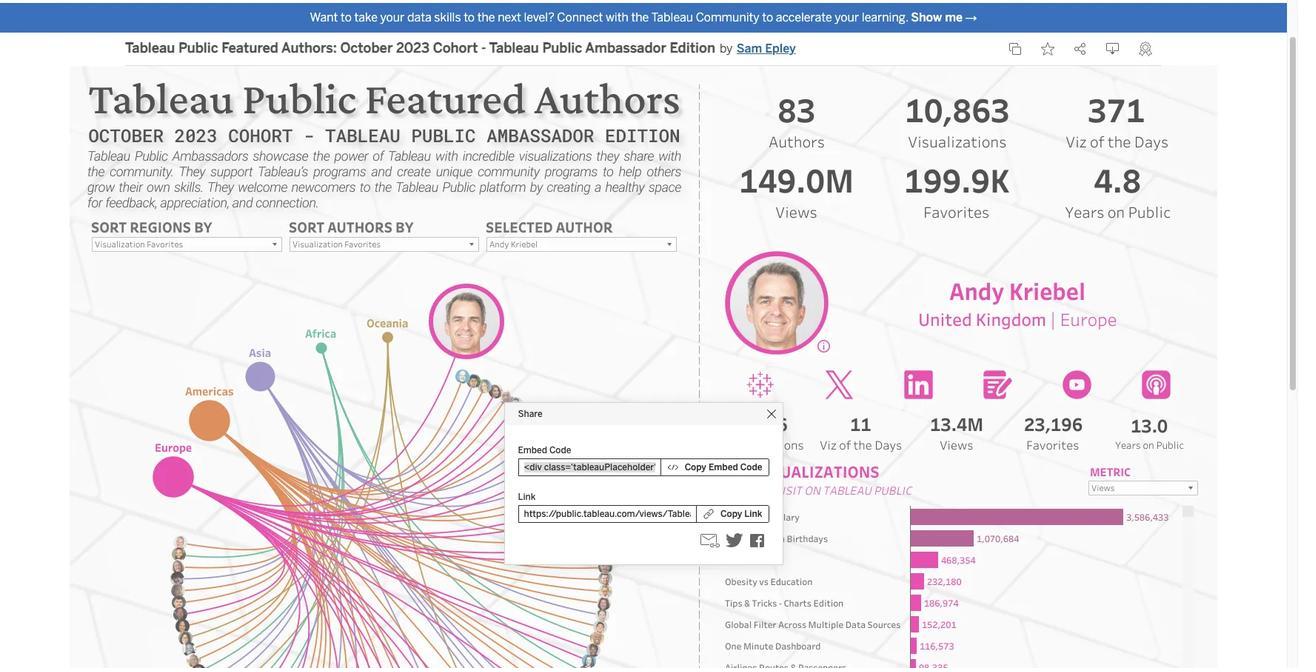 Task type: describe. For each thing, give the bounding box(es) containing it.
sam
[[737, 41, 762, 56]]

make a copy image
[[1009, 42, 1022, 56]]

accelerate
[[776, 10, 832, 24]]

data
[[407, 10, 432, 24]]

take
[[354, 10, 378, 24]]

2 public from the left
[[542, 40, 582, 56]]

october
[[340, 40, 393, 56]]

1 to from the left
[[341, 10, 352, 24]]

authors:
[[281, 40, 337, 56]]

want
[[310, 10, 338, 24]]

next
[[498, 10, 521, 24]]

3 to from the left
[[762, 10, 773, 24]]

-
[[481, 40, 486, 56]]

epley
[[765, 41, 796, 56]]

1 your from the left
[[380, 10, 405, 24]]

skills
[[434, 10, 461, 24]]

→
[[965, 10, 977, 24]]

2 to from the left
[[464, 10, 475, 24]]

learning.
[[862, 10, 908, 24]]

2 the from the left
[[631, 10, 649, 24]]

1 the from the left
[[477, 10, 495, 24]]

connect
[[557, 10, 603, 24]]



Task type: vqa. For each thing, say whether or not it's contained in the screenshot.
Container in "option"
no



Task type: locate. For each thing, give the bounding box(es) containing it.
to left the take
[[341, 10, 352, 24]]

with
[[606, 10, 629, 24]]

0 horizontal spatial tableau
[[125, 40, 175, 56]]

1 public from the left
[[178, 40, 218, 56]]

2 your from the left
[[835, 10, 859, 24]]

me
[[945, 10, 963, 24]]

1 horizontal spatial public
[[542, 40, 582, 56]]

your left learning.
[[835, 10, 859, 24]]

sam epley link
[[737, 40, 796, 58]]

tableau
[[651, 10, 693, 24], [125, 40, 175, 56], [489, 40, 539, 56]]

show me link
[[911, 10, 963, 24]]

tableau public featured authors: october 2023 cohort - tableau public ambassador edition by sam epley
[[125, 40, 796, 56]]

2 horizontal spatial tableau
[[651, 10, 693, 24]]

1 horizontal spatial to
[[464, 10, 475, 24]]

ambassador
[[585, 40, 667, 56]]

1 horizontal spatial the
[[631, 10, 649, 24]]

2 horizontal spatial to
[[762, 10, 773, 24]]

level?
[[524, 10, 555, 24]]

edition
[[670, 40, 715, 56]]

public left featured
[[178, 40, 218, 56]]

community
[[696, 10, 760, 24]]

to
[[341, 10, 352, 24], [464, 10, 475, 24], [762, 10, 773, 24]]

to right skills
[[464, 10, 475, 24]]

want to take your data skills to the next level? connect with the tableau community to accelerate your learning. show me →
[[310, 10, 977, 24]]

by
[[720, 41, 733, 56]]

the left next
[[477, 10, 495, 24]]

your
[[380, 10, 405, 24], [835, 10, 859, 24]]

public down connect
[[542, 40, 582, 56]]

your right the take
[[380, 10, 405, 24]]

favorite button image
[[1041, 42, 1055, 56]]

1 horizontal spatial tableau
[[489, 40, 539, 56]]

2023
[[396, 40, 430, 56]]

cohort
[[433, 40, 478, 56]]

public
[[178, 40, 218, 56], [542, 40, 582, 56]]

0 horizontal spatial to
[[341, 10, 352, 24]]

0 horizontal spatial public
[[178, 40, 218, 56]]

nominate for viz of the day image
[[1139, 41, 1152, 56]]

0 horizontal spatial your
[[380, 10, 405, 24]]

featured
[[222, 40, 278, 56]]

show
[[911, 10, 942, 24]]

the
[[477, 10, 495, 24], [631, 10, 649, 24]]

1 horizontal spatial your
[[835, 10, 859, 24]]

0 horizontal spatial the
[[477, 10, 495, 24]]

the right with
[[631, 10, 649, 24]]

to up sam epley link
[[762, 10, 773, 24]]



